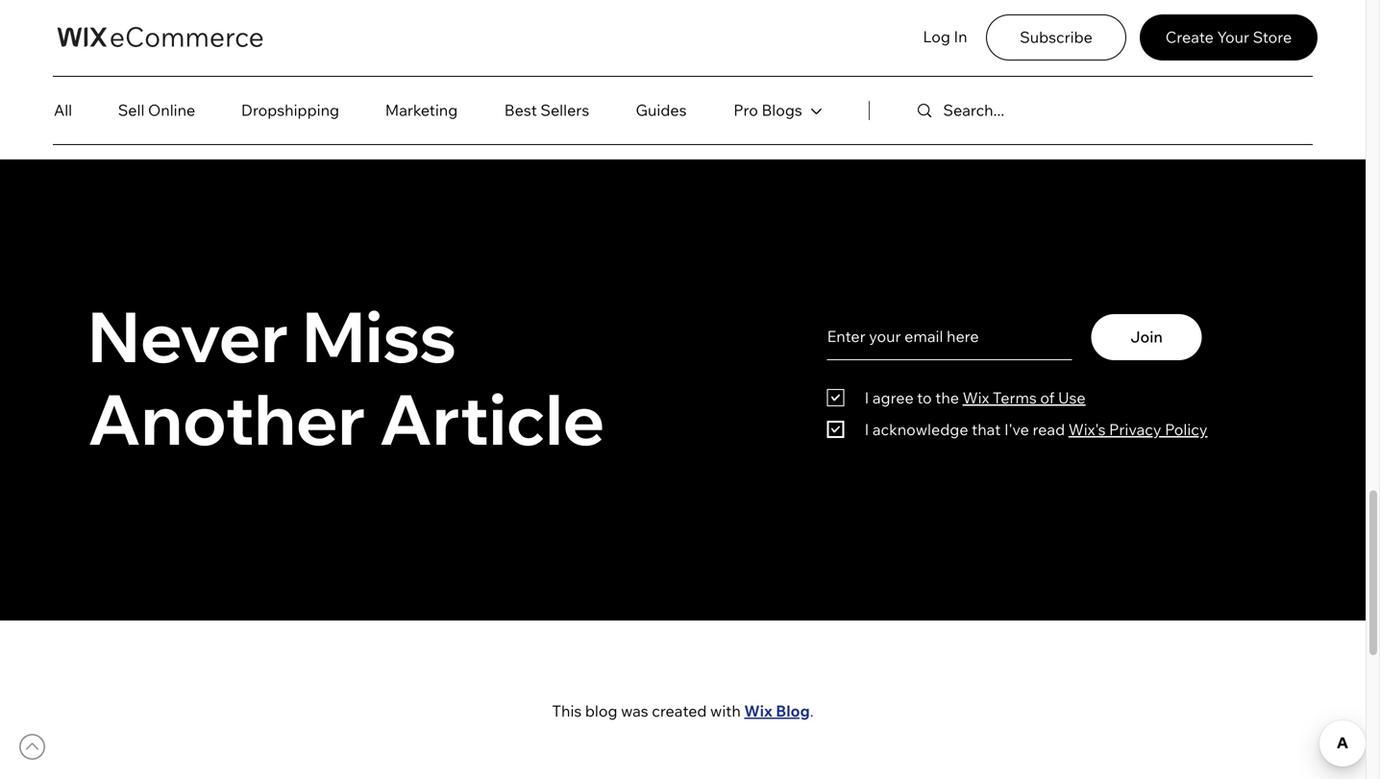 Task type: describe. For each thing, give the bounding box(es) containing it.
that
[[972, 420, 1001, 439]]

pro blogs
[[733, 100, 802, 120]]

marketing
[[385, 101, 458, 120]]

of
[[1040, 388, 1055, 407]]

blogs
[[762, 100, 802, 120]]

never miss another article
[[88, 292, 605, 462]]

guides
[[636, 101, 687, 120]]

policy
[[1165, 420, 1208, 439]]

dropshipping
[[241, 101, 339, 120]]

log in link
[[919, 17, 972, 57]]

wix's
[[1068, 420, 1106, 439]]

i for i agree to the wix terms of use
[[864, 388, 869, 407]]

wix blog link
[[744, 701, 810, 721]]

all
[[54, 101, 72, 120]]

site element
[[710, 87, 826, 146]]

i for i acknowledge that i've read wix's privacy policy
[[864, 420, 869, 439]]

to
[[917, 388, 932, 407]]

join
[[1130, 327, 1163, 346]]

best sellers
[[504, 101, 589, 120]]

.
[[810, 701, 814, 721]]

i agree to the wix terms of use
[[864, 388, 1086, 407]]

blog
[[585, 701, 617, 721]]

Enter your email here email field
[[827, 314, 1072, 360]]

create your store
[[1166, 27, 1292, 47]]

wix terms of use link
[[959, 388, 1086, 407]]

guides link
[[612, 91, 710, 130]]

online
[[148, 101, 195, 120]]

sell online
[[118, 101, 195, 120]]

log in
[[923, 27, 967, 46]]

another
[[88, 375, 366, 462]]

acknowledge
[[872, 420, 968, 439]]

all link
[[54, 91, 94, 130]]

was
[[621, 701, 648, 721]]

pro
[[733, 100, 758, 120]]

this blog was created with wix blog .
[[552, 701, 814, 721]]

article
[[379, 375, 605, 462]]

marketing link
[[361, 91, 481, 130]]

. link
[[810, 701, 814, 721]]

best sellers link
[[481, 91, 612, 130]]

more wix pages element
[[0, 736, 1366, 779]]

create your store link
[[1140, 14, 1318, 61]]



Task type: vqa. For each thing, say whether or not it's contained in the screenshot.
by:
no



Task type: locate. For each thing, give the bounding box(es) containing it.
use
[[1058, 388, 1086, 407]]

i acknowledge that i've read wix's privacy policy
[[864, 420, 1208, 439]]

None search field
[[906, 88, 1160, 133]]

1 vertical spatial wix
[[744, 701, 772, 721]]

never
[[88, 292, 289, 379]]

i
[[864, 388, 869, 407], [864, 420, 869, 439]]

in
[[954, 27, 967, 46]]

0 horizontal spatial wix
[[744, 701, 772, 721]]

the
[[935, 388, 959, 407]]

1 horizontal spatial wix
[[963, 388, 989, 407]]

sell online link
[[94, 91, 219, 130]]

agree
[[872, 388, 914, 407]]

i left acknowledge
[[864, 420, 869, 439]]

i left agree
[[864, 388, 869, 407]]

subscribe
[[1020, 27, 1093, 47]]

read
[[1033, 420, 1065, 439]]

subscribe link
[[986, 14, 1126, 61]]

0 vertical spatial i
[[864, 388, 869, 407]]

store
[[1253, 27, 1292, 47]]

best
[[504, 101, 537, 120]]

terms
[[993, 388, 1037, 407]]

1 i from the top
[[864, 388, 869, 407]]

wix right the
[[963, 388, 989, 407]]

miss
[[302, 292, 457, 379]]

wix's privacy policy link
[[1065, 420, 1208, 439]]

with
[[710, 701, 741, 721]]

0 vertical spatial wix
[[963, 388, 989, 407]]

i've
[[1004, 420, 1029, 439]]

your
[[1217, 27, 1249, 47]]

1 vertical spatial i
[[864, 420, 869, 439]]

sell
[[118, 101, 145, 120]]

sellers
[[540, 101, 589, 120]]

Search... search field
[[943, 88, 1120, 133]]

this
[[552, 701, 582, 721]]

wix
[[963, 388, 989, 407], [744, 701, 772, 721]]

2 i from the top
[[864, 420, 869, 439]]

log
[[923, 27, 950, 46]]

privacy
[[1109, 420, 1161, 439]]

join button
[[1091, 314, 1202, 360]]

blog
[[776, 701, 810, 721]]

create
[[1166, 27, 1214, 47]]

created
[[652, 701, 707, 721]]

dropshipping link
[[219, 91, 361, 130]]

wix right with
[[744, 701, 772, 721]]



